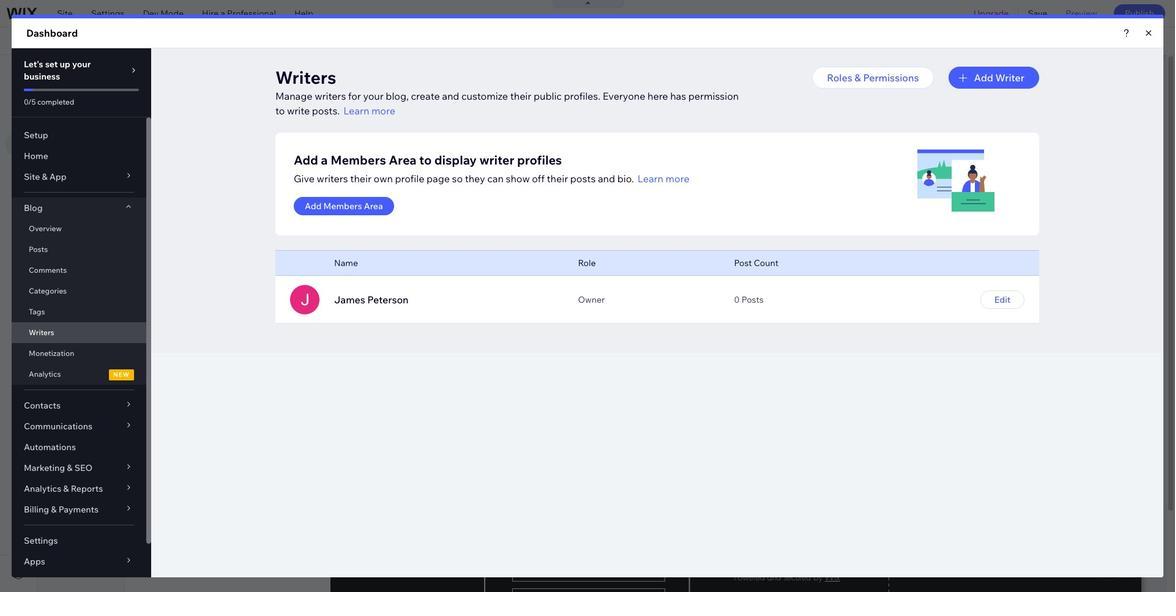 Task type: vqa. For each thing, say whether or not it's contained in the screenshot.
Angle
no



Task type: describe. For each thing, give the bounding box(es) containing it.
site for site pages and menu
[[52, 67, 71, 79]]

your
[[364, 36, 382, 47]]

publish button
[[1114, 4, 1166, 23]]

search button
[[1111, 28, 1176, 54]]

domain
[[384, 36, 415, 47]]

hire a professional
[[202, 8, 276, 19]]

publish
[[1125, 8, 1155, 19]]

0 vertical spatial menu
[[124, 67, 150, 79]]

upgrade
[[974, 8, 1009, 19]]

save
[[1028, 8, 1048, 19]]

preview
[[1066, 8, 1098, 19]]

professional
[[227, 8, 276, 19]]

blog
[[46, 36, 71, 47]]

tools
[[1078, 36, 1099, 47]]

https://www.wix.com/mysite connect your domain
[[211, 36, 415, 47]]

site for site
[[57, 8, 73, 19]]

hire
[[202, 8, 219, 19]]

site menu
[[52, 99, 93, 110]]

pages for site
[[73, 67, 101, 79]]

mode
[[160, 8, 184, 19]]

blog
[[140, 99, 158, 110]]



Task type: locate. For each thing, give the bounding box(es) containing it.
dev
[[143, 8, 159, 19]]

connect
[[328, 36, 362, 47]]

tools button
[[1052, 28, 1110, 54]]

site for site menu
[[52, 99, 68, 110]]

0 horizontal spatial menu
[[70, 99, 93, 110]]

pages for blog
[[160, 99, 185, 110]]

help
[[294, 8, 313, 19]]

0 horizontal spatial pages
[[73, 67, 101, 79]]

site down blog at top
[[52, 67, 71, 79]]

0 vertical spatial site
[[57, 8, 73, 19]]

preview button
[[1057, 0, 1107, 27]]

pages left the and
[[73, 67, 101, 79]]

blog pages
[[140, 99, 185, 110]]

menu right the and
[[124, 67, 150, 79]]

100%
[[1021, 36, 1043, 47]]

site
[[57, 8, 73, 19], [52, 67, 71, 79], [52, 99, 68, 110]]

and
[[104, 67, 121, 79]]

site pages and menu
[[52, 67, 150, 79]]

pages right blog
[[160, 99, 185, 110]]

100% button
[[1002, 28, 1052, 54]]

site up blog at top
[[57, 8, 73, 19]]

2 vertical spatial site
[[52, 99, 68, 110]]

search
[[1137, 36, 1165, 47]]

1 horizontal spatial pages
[[160, 99, 185, 110]]

1 vertical spatial site
[[52, 67, 71, 79]]

a
[[221, 8, 225, 19]]

1 vertical spatial pages
[[160, 99, 185, 110]]

menu down site pages and menu in the top of the page
[[70, 99, 93, 110]]

site down site pages and menu in the top of the page
[[52, 99, 68, 110]]

menu
[[124, 67, 150, 79], [70, 99, 93, 110]]

1 vertical spatial menu
[[70, 99, 93, 110]]

https://www.wix.com/mysite
[[211, 36, 322, 47]]

dev mode
[[143, 8, 184, 19]]

1 horizontal spatial menu
[[124, 67, 150, 79]]

pages
[[73, 67, 101, 79], [160, 99, 185, 110]]

save button
[[1019, 0, 1057, 27]]

settings
[[91, 8, 125, 19]]

0 vertical spatial pages
[[73, 67, 101, 79]]



